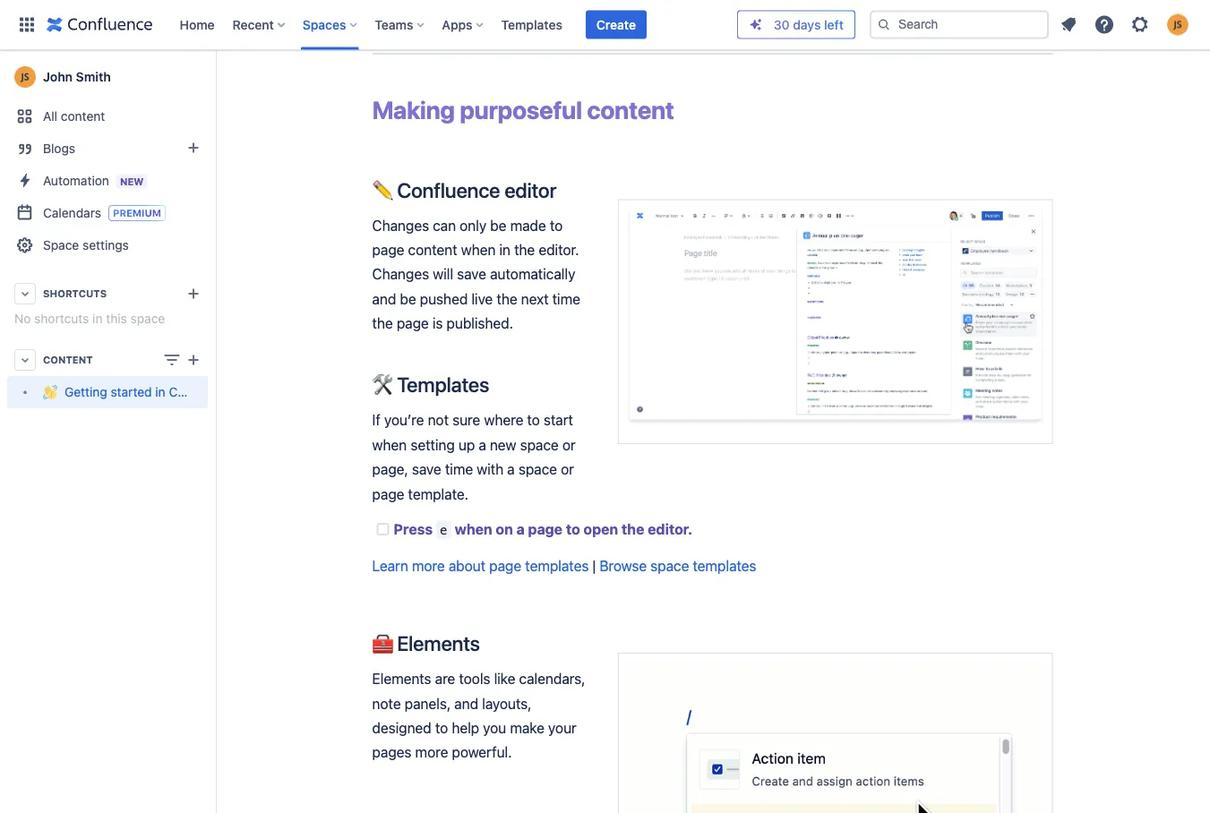 Task type: vqa. For each thing, say whether or not it's contained in the screenshot.
on
yes



Task type: locate. For each thing, give the bounding box(es) containing it.
when right e
[[455, 521, 492, 538]]

the left is
[[372, 315, 393, 332]]

0 vertical spatial in
[[499, 241, 511, 258]]

1 vertical spatial changes
[[372, 266, 429, 283]]

no
[[14, 311, 31, 326]]

start
[[544, 412, 573, 429]]

0 vertical spatial when
[[461, 241, 496, 258]]

templates right apps "popup button"
[[501, 17, 563, 32]]

john
[[43, 69, 73, 84]]

a right with
[[507, 461, 515, 478]]

elements up the are
[[397, 632, 480, 656]]

save inside changes can only be made to page content when in the editor. changes will save automatically and be pushed live the next time the page is published.
[[457, 266, 486, 283]]

shortcuts
[[43, 288, 107, 300]]

a
[[479, 436, 486, 453], [507, 461, 515, 478], [517, 521, 525, 538]]

be left pushed
[[400, 290, 416, 307]]

confluence
[[397, 178, 500, 202], [169, 385, 235, 400]]

editor. inside changes can only be made to page content when in the editor. changes will save automatically and be pushed live the next time the page is published.
[[539, 241, 579, 258]]

1 horizontal spatial content
[[408, 241, 457, 258]]

0 horizontal spatial confluence
[[169, 385, 235, 400]]

1 vertical spatial templates
[[397, 373, 489, 397]]

editor.
[[539, 241, 579, 258], [648, 521, 693, 538]]

1 vertical spatial time
[[445, 461, 473, 478]]

when
[[461, 241, 496, 258], [372, 436, 407, 453], [455, 521, 492, 538]]

1 horizontal spatial confluence
[[397, 178, 500, 202]]

page down ✏️
[[372, 241, 404, 258]]

1 horizontal spatial a
[[507, 461, 515, 478]]

1 vertical spatial save
[[412, 461, 441, 478]]

changes left will
[[372, 266, 429, 283]]

getting started in confluence link
[[7, 376, 235, 409]]

1 horizontal spatial copy image
[[673, 99, 694, 121]]

the down made
[[514, 241, 535, 258]]

0 vertical spatial and
[[372, 290, 396, 307]]

be right only
[[490, 217, 507, 234]]

settings
[[82, 238, 129, 253]]

0 vertical spatial copy image
[[555, 179, 576, 200]]

recent button
[[227, 10, 292, 39]]

0 vertical spatial templates
[[501, 17, 563, 32]]

content
[[587, 95, 674, 124], [61, 109, 105, 124], [408, 241, 457, 258]]

30
[[774, 17, 790, 32]]

copy image for 🧰 elements
[[478, 633, 500, 654]]

1 vertical spatial editor.
[[648, 521, 693, 538]]

automatically
[[490, 266, 576, 283]]

spaces button
[[297, 10, 364, 39]]

2 horizontal spatial a
[[517, 521, 525, 538]]

confluence inside getting started in confluence link
[[169, 385, 235, 400]]

new
[[120, 176, 144, 187]]

1 vertical spatial or
[[561, 461, 574, 478]]

editor. up browse space templates link
[[648, 521, 693, 538]]

when down only
[[461, 241, 496, 258]]

elements
[[397, 632, 480, 656], [372, 671, 431, 688]]

learn more about page templates | browse space templates
[[372, 557, 757, 574]]

1 vertical spatial elements
[[372, 671, 431, 688]]

0 horizontal spatial editor.
[[539, 241, 579, 258]]

space settings
[[43, 238, 129, 253]]

shortcuts button
[[7, 278, 208, 310]]

to left start
[[527, 412, 540, 429]]

templates inside global "element"
[[501, 17, 563, 32]]

home link
[[174, 10, 220, 39]]

tools
[[459, 671, 490, 688]]

0 horizontal spatial save
[[412, 461, 441, 478]]

0 vertical spatial time
[[552, 290, 580, 307]]

0 horizontal spatial and
[[372, 290, 396, 307]]

more down designed
[[415, 744, 448, 761]]

✏️
[[372, 178, 393, 202]]

1 vertical spatial copy image
[[478, 633, 500, 654]]

content right all
[[61, 109, 105, 124]]

1 vertical spatial a
[[507, 461, 515, 478]]

0 horizontal spatial time
[[445, 461, 473, 478]]

getting
[[65, 385, 107, 400]]

are
[[435, 671, 455, 688]]

next
[[521, 290, 549, 307]]

templates
[[525, 557, 589, 574], [693, 557, 757, 574]]

time right next
[[552, 290, 580, 307]]

0 vertical spatial changes
[[372, 217, 429, 234]]

elements are tools like calendars, note panels, and layouts, designed to help you make your pages more powerful.
[[372, 671, 589, 761]]

2 templates from the left
[[693, 557, 757, 574]]

will
[[433, 266, 453, 283]]

to inside if you're not sure where to start when setting up a new space or page, save time with a space or page template.
[[527, 412, 540, 429]]

🛠️ templates
[[372, 373, 489, 397]]

0 vertical spatial elements
[[397, 632, 480, 656]]

0 horizontal spatial in
[[92, 311, 103, 326]]

days
[[793, 17, 821, 32]]

in right started
[[155, 385, 165, 400]]

up
[[459, 436, 475, 453]]

appswitcher icon image
[[16, 14, 38, 35]]

to right made
[[550, 217, 563, 234]]

banner
[[0, 0, 1210, 50]]

0 vertical spatial more
[[412, 557, 445, 574]]

where
[[484, 412, 524, 429]]

1 vertical spatial be
[[400, 290, 416, 307]]

and left pushed
[[372, 290, 396, 307]]

1 changes from the top
[[372, 217, 429, 234]]

space right with
[[519, 461, 557, 478]]

1 horizontal spatial and
[[454, 695, 479, 712]]

confluence image
[[47, 14, 153, 35], [47, 14, 153, 35]]

2 vertical spatial in
[[155, 385, 165, 400]]

premium icon image
[[749, 17, 763, 32]]

in inside getting started in confluence link
[[155, 385, 165, 400]]

confluence down create a page icon
[[169, 385, 235, 400]]

space settings link
[[7, 229, 208, 262]]

apps
[[442, 17, 473, 32]]

0 horizontal spatial be
[[400, 290, 416, 307]]

when up page,
[[372, 436, 407, 453]]

2 horizontal spatial in
[[499, 241, 511, 258]]

content
[[43, 354, 93, 366]]

only
[[460, 217, 487, 234]]

if you're not sure where to start when setting up a new space or page, save time with a space or page template.
[[372, 412, 579, 502]]

like
[[494, 671, 516, 688]]

space
[[130, 311, 165, 326], [520, 436, 559, 453], [519, 461, 557, 478], [651, 557, 689, 574]]

30 days left
[[774, 17, 844, 32]]

more right learn
[[412, 557, 445, 574]]

in down made
[[499, 241, 511, 258]]

0 vertical spatial editor.
[[539, 241, 579, 258]]

1 horizontal spatial copy image
[[555, 179, 576, 200]]

more
[[412, 557, 445, 574], [415, 744, 448, 761]]

0 vertical spatial a
[[479, 436, 486, 453]]

blogs link
[[7, 133, 208, 165]]

to
[[1001, 8, 1013, 25], [550, 217, 563, 234], [527, 412, 540, 429], [566, 521, 580, 538], [435, 720, 448, 737]]

0 horizontal spatial templates
[[525, 557, 589, 574]]

content down create link
[[587, 95, 674, 124]]

making purposeful content
[[372, 95, 674, 124]]

1 vertical spatial more
[[415, 744, 448, 761]]

1 horizontal spatial time
[[552, 290, 580, 307]]

1 horizontal spatial in
[[155, 385, 165, 400]]

and up help
[[454, 695, 479, 712]]

add shortcut image
[[183, 283, 204, 305]]

🧰 elements
[[372, 632, 480, 656]]

changes down ✏️
[[372, 217, 429, 234]]

back to top ⤴ link
[[965, 8, 1053, 25]]

create a blog image
[[183, 137, 204, 159]]

2 changes from the top
[[372, 266, 429, 283]]

in for no shortcuts in this space
[[92, 311, 103, 326]]

copy image
[[673, 99, 694, 121], [488, 374, 509, 395]]

1 horizontal spatial save
[[457, 266, 486, 283]]

1 vertical spatial in
[[92, 311, 103, 326]]

1 vertical spatial confluence
[[169, 385, 235, 400]]

elements up note
[[372, 671, 431, 688]]

0 vertical spatial or
[[563, 436, 576, 453]]

time inside if you're not sure where to start when setting up a new space or page, save time with a space or page template.
[[445, 461, 473, 478]]

in left this
[[92, 311, 103, 326]]

save down setting
[[412, 461, 441, 478]]

1 horizontal spatial be
[[490, 217, 507, 234]]

save
[[457, 266, 486, 283], [412, 461, 441, 478]]

content up will
[[408, 241, 457, 258]]

page
[[372, 241, 404, 258], [397, 315, 429, 332], [372, 485, 404, 502], [528, 521, 563, 538], [489, 557, 522, 574]]

1 vertical spatial when
[[372, 436, 407, 453]]

copy image
[[555, 179, 576, 200], [478, 633, 500, 654]]

all content
[[43, 109, 105, 124]]

changes
[[372, 217, 429, 234], [372, 266, 429, 283]]

the right open on the bottom
[[622, 521, 645, 538]]

1 horizontal spatial templates
[[501, 17, 563, 32]]

time
[[552, 290, 580, 307], [445, 461, 473, 478]]

time down up
[[445, 461, 473, 478]]

time inside changes can only be made to page content when in the editor. changes will save automatically and be pushed live the next time the page is published.
[[552, 290, 580, 307]]

copy image for ✏️ confluence editor
[[555, 179, 576, 200]]

a right on
[[517, 521, 525, 538]]

space right this
[[130, 311, 165, 326]]

0 vertical spatial copy image
[[673, 99, 694, 121]]

when inside changes can only be made to page content when in the editor. changes will save automatically and be pushed live the next time the page is published.
[[461, 241, 496, 258]]

editor. up automatically
[[539, 241, 579, 258]]

space element
[[0, 50, 235, 814]]

and
[[372, 290, 396, 307], [454, 695, 479, 712]]

0 horizontal spatial copy image
[[478, 633, 500, 654]]

john smith
[[43, 69, 111, 84]]

save up live
[[457, 266, 486, 283]]

templates up not
[[397, 373, 489, 397]]

0 horizontal spatial copy image
[[488, 374, 509, 395]]

with
[[477, 461, 504, 478]]

page inside if you're not sure where to start when setting up a new space or page, save time with a space or page template.
[[372, 485, 404, 502]]

1 vertical spatial and
[[454, 695, 479, 712]]

page down page,
[[372, 485, 404, 502]]

or
[[563, 436, 576, 453], [561, 461, 574, 478]]

space down start
[[520, 436, 559, 453]]

premium image
[[108, 205, 166, 221]]

this
[[106, 311, 127, 326]]

john smith link
[[7, 59, 208, 95]]

in
[[499, 241, 511, 258], [92, 311, 103, 326], [155, 385, 165, 400]]

0 horizontal spatial content
[[61, 109, 105, 124]]

to left help
[[435, 720, 448, 737]]

1 horizontal spatial templates
[[693, 557, 757, 574]]

confluence up the can
[[397, 178, 500, 202]]

to left top
[[1001, 8, 1013, 25]]

started
[[111, 385, 152, 400]]

a right up
[[479, 436, 486, 453]]

0 vertical spatial save
[[457, 266, 486, 283]]

1 templates from the left
[[525, 557, 589, 574]]



Task type: describe. For each thing, give the bounding box(es) containing it.
all
[[43, 109, 57, 124]]

new
[[490, 436, 517, 453]]

create a page image
[[183, 349, 204, 371]]

2 vertical spatial a
[[517, 521, 525, 538]]

press e when on a page to open the editor.
[[394, 521, 693, 538]]

settings icon image
[[1130, 14, 1151, 35]]

global element
[[11, 0, 737, 50]]

2 horizontal spatial content
[[587, 95, 674, 124]]

0 horizontal spatial templates
[[397, 373, 489, 397]]

not
[[428, 412, 449, 429]]

30 days left button
[[738, 11, 855, 38]]

banner containing home
[[0, 0, 1210, 50]]

press
[[394, 521, 433, 538]]

|
[[593, 557, 596, 574]]

recent
[[233, 17, 274, 32]]

learn
[[372, 557, 408, 574]]

⤴
[[1042, 8, 1053, 25]]

changes can only be made to page content when in the editor. changes will save automatically and be pushed live the next time the page is published.
[[372, 217, 584, 332]]

live
[[472, 290, 493, 307]]

can
[[433, 217, 456, 234]]

back
[[965, 8, 997, 25]]

content button
[[7, 344, 208, 376]]

e
[[440, 523, 448, 538]]

and inside changes can only be made to page content when in the editor. changes will save automatically and be pushed live the next time the page is published.
[[372, 290, 396, 307]]

browse
[[600, 557, 647, 574]]

panels,
[[405, 695, 451, 712]]

Search field
[[870, 10, 1049, 39]]

in inside changes can only be made to page content when in the editor. changes will save automatically and be pushed live the next time the page is published.
[[499, 241, 511, 258]]

shortcuts
[[34, 311, 89, 326]]

top
[[1017, 8, 1038, 25]]

back to top ⤴
[[965, 8, 1053, 25]]

teams
[[375, 17, 413, 32]]

blogs
[[43, 141, 75, 156]]

making
[[372, 95, 455, 124]]

made
[[510, 217, 546, 234]]

page,
[[372, 461, 408, 478]]

editor
[[505, 178, 557, 202]]

you're
[[384, 412, 424, 429]]

the right live
[[497, 290, 517, 307]]

you
[[483, 720, 506, 737]]

no shortcuts in this space
[[14, 311, 165, 326]]

when inside if you're not sure where to start when setting up a new space or page, save time with a space or page template.
[[372, 436, 407, 453]]

getting started in confluence
[[65, 385, 235, 400]]

page down on
[[489, 557, 522, 574]]

page right on
[[528, 521, 563, 538]]

your
[[548, 720, 577, 737]]

🛠️
[[372, 373, 393, 397]]

calendars
[[43, 205, 101, 220]]

change view image
[[161, 349, 183, 371]]

learn more about page templates link
[[372, 557, 589, 574]]

pages
[[372, 744, 412, 761]]

purposeful
[[460, 95, 582, 124]]

2 vertical spatial when
[[455, 521, 492, 538]]

0 horizontal spatial a
[[479, 436, 486, 453]]

help
[[452, 720, 479, 737]]

setting
[[411, 436, 455, 453]]

search image
[[877, 17, 891, 32]]

browse space templates link
[[600, 557, 757, 574]]

space right browse
[[651, 557, 689, 574]]

apps button
[[437, 10, 491, 39]]

0 vertical spatial confluence
[[397, 178, 500, 202]]

help icon image
[[1094, 14, 1115, 35]]

to inside changes can only be made to page content when in the editor. changes will save automatically and be pushed live the next time the page is published.
[[550, 217, 563, 234]]

automation
[[43, 173, 109, 188]]

templates link
[[496, 10, 568, 39]]

layouts,
[[482, 695, 532, 712]]

and inside 'elements are tools like calendars, note panels, and layouts, designed to help you make your pages more powerful.'
[[454, 695, 479, 712]]

your profile and preferences image
[[1167, 14, 1189, 35]]

to inside 'elements are tools like calendars, note panels, and layouts, designed to help you make your pages more powerful.'
[[435, 720, 448, 737]]

calendars link
[[7, 197, 208, 229]]

calendars,
[[519, 671, 586, 688]]

all content link
[[7, 100, 208, 133]]

powerful.
[[452, 744, 512, 761]]

left
[[824, 17, 844, 32]]

more inside 'elements are tools like calendars, note panels, and layouts, designed to help you make your pages more powerful.'
[[415, 744, 448, 761]]

notification icon image
[[1058, 14, 1080, 35]]

1 horizontal spatial editor.
[[648, 521, 693, 538]]

create
[[597, 17, 636, 32]]

template.
[[408, 485, 469, 502]]

spaces
[[303, 17, 346, 32]]

is
[[433, 315, 443, 332]]

page left is
[[397, 315, 429, 332]]

collapse sidebar image
[[195, 59, 235, 95]]

published.
[[447, 315, 513, 332]]

save inside if you're not sure where to start when setting up a new space or page, save time with a space or page template.
[[412, 461, 441, 478]]

sure
[[453, 412, 480, 429]]

create link
[[586, 10, 647, 39]]

in for getting started in confluence
[[155, 385, 165, 400]]

to left open on the bottom
[[566, 521, 580, 538]]

space
[[43, 238, 79, 253]]

content inside changes can only be made to page content when in the editor. changes will save automatically and be pushed live the next time the page is published.
[[408, 241, 457, 258]]

1 vertical spatial copy image
[[488, 374, 509, 395]]

about
[[449, 557, 486, 574]]

note
[[372, 695, 401, 712]]

elements inside 'elements are tools like calendars, note panels, and layouts, designed to help you make your pages more powerful.'
[[372, 671, 431, 688]]

🧰
[[372, 632, 393, 656]]

home
[[180, 17, 215, 32]]

✏️ confluence editor
[[372, 178, 557, 202]]

0 vertical spatial be
[[490, 217, 507, 234]]

make
[[510, 720, 545, 737]]

if
[[372, 412, 381, 429]]

designed
[[372, 720, 432, 737]]

content inside all content link
[[61, 109, 105, 124]]

teams button
[[369, 10, 431, 39]]

pushed
[[420, 290, 468, 307]]



